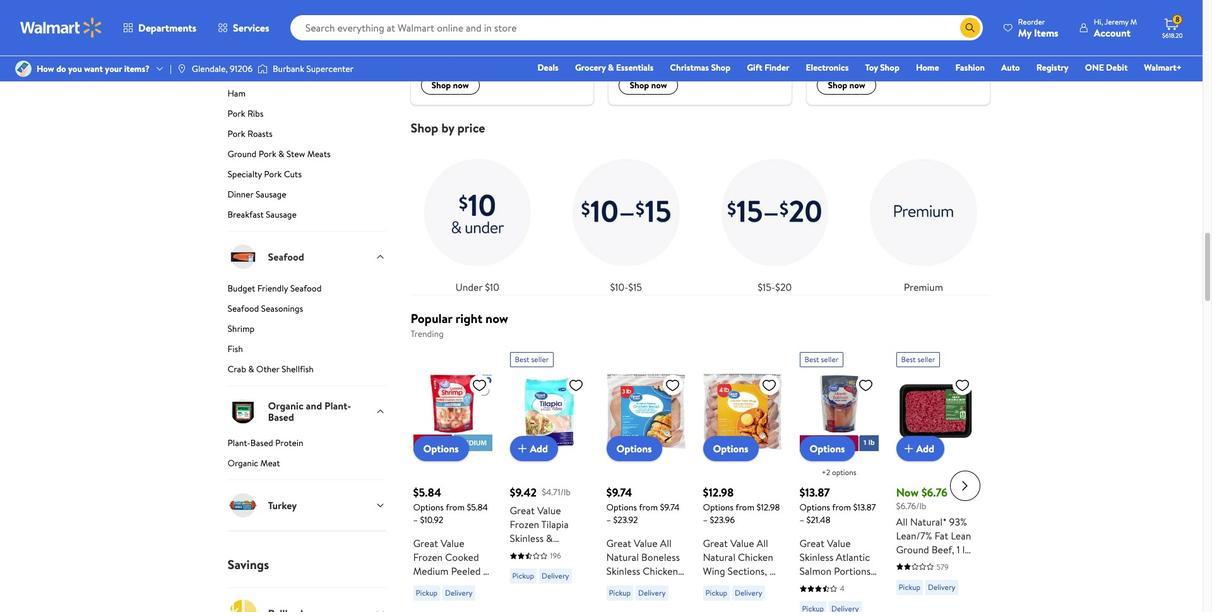 Task type: locate. For each thing, give the bounding box(es) containing it.
guide for seafood
[[699, 20, 728, 36]]

sausage for dinner sausage
[[256, 188, 286, 201]]

natural down "$23.96"
[[703, 551, 735, 564]]

great inside great value skinless atlantic salmon portions, 1 lb (frozen)
[[799, 537, 824, 551]]

lb inside great value skinless atlantic salmon portions, 1 lb (frozen)
[[805, 578, 813, 592]]

1 horizontal spatial add
[[916, 442, 934, 456]]

0 vertical spatial $13.87
[[799, 485, 830, 501]]

1 horizontal spatial guide
[[699, 20, 728, 36]]

best seller up great value skinless atlantic salmon portions, 1 lb (frozen) image
[[805, 354, 839, 365]]

1 horizontal spatial seller
[[821, 354, 839, 365]]

pickup down the tray
[[899, 582, 920, 593]]

buying for beef
[[843, 20, 877, 36]]

shop inside seafood buying guide list item
[[630, 79, 649, 92]]

best seller up "great value frozen tilapia skinless & boneless fillets, 2 lb" image
[[515, 354, 549, 365]]

1 shop now from the left
[[431, 79, 469, 92]]

crab & other shellfish link
[[228, 363, 385, 386]]

$12.98 right "$23.96"
[[756, 501, 780, 514]]

Walmart Site-Wide search field
[[290, 15, 983, 40]]

from inside $5.84 options from $5.84 – $10.92
[[446, 501, 465, 514]]

$5.84 right $10.92
[[467, 501, 488, 514]]

2 horizontal spatial (frozen)
[[816, 578, 852, 592]]

value inside great value all natural chicken wing sections, 4 lb (frozen)
[[730, 537, 754, 551]]

natural for $9.74
[[606, 551, 639, 564]]

– inside $9.74 options from $9.74 – $23.92
[[606, 514, 611, 527]]

fish
[[228, 343, 243, 356]]

0 horizontal spatial  image
[[177, 64, 187, 74]]

0 horizontal spatial chicken
[[643, 564, 678, 578]]

1 best from the left
[[515, 354, 529, 365]]

peeled
[[451, 564, 481, 578]]

91206
[[230, 62, 253, 75]]

1 horizontal spatial  image
[[258, 62, 268, 75]]

1 horizontal spatial best
[[805, 354, 819, 365]]

2 options link from the left
[[606, 436, 662, 462]]

4 from from the left
[[832, 501, 851, 514]]

organic inside organic and plant- based
[[268, 399, 303, 413]]

budget friendly seafood
[[228, 282, 322, 295]]

specialty pork cuts
[[228, 168, 302, 181]]

organic meat
[[228, 457, 280, 470]]

 image
[[258, 62, 268, 75], [177, 64, 187, 74]]

1 vertical spatial sausage
[[266, 209, 297, 221]]

$5.84
[[413, 485, 441, 501], [467, 501, 488, 514]]

gift finder link
[[741, 61, 795, 74]]

3 – from the left
[[703, 514, 708, 527]]

quality left pork on the left top of page
[[441, 41, 466, 53]]

1 horizontal spatial low
[[728, 41, 742, 53]]

all down $9.74 options from $9.74 – $23.92
[[660, 537, 672, 551]]

pork roasts
[[228, 128, 273, 140]]

skinless left atlantic
[[799, 551, 833, 564]]

2 horizontal spatial all
[[896, 515, 908, 529]]

plant- down crab & other shellfish link
[[324, 399, 351, 413]]

seller for great value frozen tilapia skinless & boneless fillets, 2 lb
[[531, 354, 549, 365]]

0 horizontal spatial best seller
[[515, 354, 549, 365]]

organic
[[268, 399, 303, 413], [228, 457, 258, 470]]

2 from from the left
[[639, 501, 658, 514]]

1 horizontal spatial buying
[[662, 20, 696, 36]]

1 vertical spatial 1
[[799, 578, 803, 592]]

1 vertical spatial $5.84
[[467, 501, 488, 514]]

2 low from the left
[[728, 41, 742, 53]]

$15-$20 link
[[708, 146, 841, 295]]

2 best seller from the left
[[805, 354, 839, 365]]

options
[[832, 467, 856, 478]]

toy shop link
[[859, 61, 905, 74]]

1 vertical spatial list
[[403, 136, 998, 295]]

great value all natural boneless skinless chicken breasts, 3 lb (frozen) image
[[606, 373, 685, 451]]

0 horizontal spatial low
[[520, 41, 533, 53]]

2 product group from the left
[[510, 347, 589, 612]]

great inside great value all natural chicken wing sections, 4 lb (frozen)
[[703, 537, 728, 551]]

sustainable seafood at great low prices and even better quality.
[[619, 41, 767, 66]]

great value frozen cooked medium peeled & deveined tail-on shrimp, 12 oz (41-60 count per lb) image
[[413, 373, 492, 451]]

2 add from the left
[[916, 442, 934, 456]]

lb left 196
[[510, 559, 518, 573]]

2 horizontal spatial best
[[901, 354, 916, 365]]

$20
[[775, 280, 792, 294]]

pickup up '60'
[[416, 588, 437, 599]]

from right the $23.92
[[639, 501, 658, 514]]

1 horizontal spatial add to cart image
[[901, 441, 916, 457]]

shop
[[228, 27, 247, 39], [711, 61, 730, 74], [880, 61, 899, 74], [431, 79, 451, 92], [630, 79, 649, 92], [828, 79, 847, 92], [411, 119, 438, 136]]

fat
[[935, 529, 948, 543]]

breakfast
[[228, 209, 264, 221]]

1 vertical spatial frozen
[[413, 551, 443, 564]]

all down $6.76/lb
[[896, 515, 908, 529]]

quality inside pork buying guide high quality pork at great low prices.
[[441, 41, 466, 53]]

pickup down wing
[[705, 588, 727, 599]]

 image down chops in the left of the page
[[258, 62, 268, 75]]

add button
[[510, 436, 558, 462], [896, 436, 944, 462]]

1 horizontal spatial frozen
[[510, 518, 539, 532]]

0 horizontal spatial 4
[[770, 564, 776, 578]]

ground inside now $6.76 $7.52 $6.76/lb all natural* 93% lean/7% fat lean ground beef, 1 lb tray
[[896, 543, 929, 557]]

under
[[456, 280, 482, 294]]

1 buying from the left
[[446, 20, 480, 36]]

now inside beef buying guide list item
[[849, 79, 865, 92]]

options inside $13.87 options from $13.87 – $21.48
[[799, 501, 830, 514]]

now down pork on the left top of page
[[453, 79, 469, 92]]

4 right sections,
[[770, 564, 776, 578]]

value down $4.71/lb
[[537, 504, 561, 518]]

now for your personal guide to high quality beef at a lower price.
[[849, 79, 865, 92]]

1 add from the left
[[530, 442, 548, 456]]

1 horizontal spatial great
[[706, 41, 726, 53]]

at right pork on the left top of page
[[488, 41, 496, 53]]

0 horizontal spatial organic
[[228, 457, 258, 470]]

– left "$23.96"
[[703, 514, 708, 527]]

list containing pork buying guide
[[403, 0, 998, 105]]

great up quality.
[[706, 41, 726, 53]]

1 horizontal spatial chicken
[[738, 551, 773, 564]]

1 horizontal spatial 1
[[957, 543, 960, 557]]

chicken inside great value all natural chicken wing sections, 4 lb (frozen)
[[738, 551, 773, 564]]

& inside $9.42 $4.71/lb great value frozen tilapia skinless & boneless fillets, 2 lb
[[546, 532, 553, 546]]

1 product group from the left
[[413, 347, 492, 612]]

add to cart image
[[515, 441, 530, 457], [901, 441, 916, 457]]

add up $9.42
[[530, 442, 548, 456]]

2 best from the left
[[805, 354, 819, 365]]

great down $21.48
[[799, 537, 824, 551]]

2 horizontal spatial at
[[970, 41, 977, 53]]

0 horizontal spatial natural
[[606, 551, 639, 564]]

$13.87 down options
[[853, 501, 876, 514]]

2 at from the left
[[696, 41, 704, 53]]

& up 196
[[546, 532, 553, 546]]

buying inside seafood buying guide list item
[[662, 20, 696, 36]]

one debit link
[[1079, 61, 1133, 74]]

buying up seafood
[[662, 20, 696, 36]]

2 add button from the left
[[896, 436, 944, 462]]

2 horizontal spatial shop now
[[828, 79, 865, 92]]

2 seller from the left
[[821, 354, 839, 365]]

now inside seafood buying guide list item
[[651, 79, 667, 92]]

guide up pork on the left top of page
[[483, 20, 512, 36]]

shop now for beef
[[828, 79, 865, 92]]

you
[[68, 62, 82, 75]]

– inside $5.84 options from $5.84 – $10.92
[[413, 514, 418, 527]]

1 horizontal spatial natural
[[703, 551, 735, 564]]

great
[[510, 504, 535, 518], [413, 537, 438, 551], [606, 537, 631, 551], [703, 537, 728, 551], [799, 537, 824, 551]]

seafood
[[664, 41, 694, 53]]

1 horizontal spatial $12.98
[[756, 501, 780, 514]]

1 horizontal spatial $13.87
[[853, 501, 876, 514]]

4 inside great value all natural chicken wing sections, 4 lb (frozen)
[[770, 564, 776, 578]]

best
[[515, 354, 529, 365], [805, 354, 819, 365], [901, 354, 916, 365]]

guide for pork
[[483, 20, 512, 36]]

pickup for $9.74
[[609, 588, 631, 599]]

great value frozen tilapia skinless & boneless fillets, 2 lb image
[[510, 373, 589, 451]]

pork inside pork buying guide high quality pork at great low prices.
[[421, 20, 444, 36]]

product group containing $13.87
[[799, 347, 878, 612]]

beef
[[817, 20, 840, 36]]

3 options link from the left
[[703, 436, 759, 462]]

delivery for $5.84
[[445, 588, 473, 599]]

3
[[643, 578, 649, 592]]

seller up great value skinless atlantic salmon portions, 1 lb (frozen) image
[[821, 354, 839, 365]]

guide up to
[[880, 20, 909, 36]]

1 horizontal spatial shop now
[[630, 79, 667, 92]]

1 horizontal spatial organic
[[268, 399, 303, 413]]

1 horizontal spatial all
[[757, 537, 768, 551]]

buying for pork
[[446, 20, 480, 36]]

 image right |
[[177, 64, 187, 74]]

0 vertical spatial based
[[268, 411, 294, 424]]

1 horizontal spatial skinless
[[606, 564, 640, 578]]

0 horizontal spatial at
[[488, 41, 496, 53]]

1 inside now $6.76 $7.52 $6.76/lb all natural* 93% lean/7% fat lean ground beef, 1 lb tray
[[957, 543, 960, 557]]

from inside $12.98 options from $12.98 – $23.96
[[736, 501, 754, 514]]

buying up pork on the left top of page
[[446, 20, 480, 36]]

3 at from the left
[[970, 41, 977, 53]]

0 horizontal spatial (frozen)
[[606, 592, 642, 606]]

3 buying from the left
[[843, 20, 877, 36]]

1 horizontal spatial 4
[[840, 583, 845, 594]]

other
[[256, 363, 279, 376]]

add button for 579
[[896, 436, 944, 462]]

0 horizontal spatial shop now
[[431, 79, 469, 92]]

0 vertical spatial $9.74
[[606, 485, 632, 501]]

from right $10.92
[[446, 501, 465, 514]]

value for $9.74
[[634, 537, 658, 551]]

great right pork on the left top of page
[[498, 41, 518, 53]]

2 great from the left
[[706, 41, 726, 53]]

value for $5.84
[[441, 537, 464, 551]]

low left the prices. in the top left of the page
[[520, 41, 533, 53]]

pork roasts link
[[228, 128, 385, 145]]

add to cart image for 579
[[901, 441, 916, 457]]

3 from from the left
[[736, 501, 754, 514]]

meats
[[307, 148, 331, 161]]

now inside pork buying guide list item
[[453, 79, 469, 92]]

$15-
[[758, 280, 775, 294]]

at inside pork buying guide high quality pork at great low prices.
[[488, 41, 496, 53]]

2 quality from the left
[[923, 41, 948, 53]]

0 horizontal spatial $5.84
[[413, 485, 441, 501]]

now for high quality pork at great low prices.
[[453, 79, 469, 92]]

organic left meat
[[228, 457, 258, 470]]

best for $13.87
[[805, 354, 819, 365]]

add to favorites list, great value frozen tilapia skinless & boneless fillets, 2 lb image
[[568, 378, 584, 393]]

from inside $9.74 options from $9.74 – $23.92
[[639, 501, 658, 514]]

0 horizontal spatial $12.98
[[703, 485, 734, 501]]

shop down electronics link
[[828, 79, 847, 92]]

beef
[[950, 41, 968, 53]]

boneless up the 3
[[641, 551, 680, 564]]

value down the $23.92
[[634, 537, 658, 551]]

chicken
[[738, 551, 773, 564], [643, 564, 678, 578]]

crab & other shellfish
[[228, 363, 314, 376]]

value up the peeled at bottom
[[441, 537, 464, 551]]

best up great value skinless atlantic salmon portions, 1 lb (frozen) image
[[805, 354, 819, 365]]

product group containing $12.98
[[703, 347, 782, 612]]

shop now for pork
[[431, 79, 469, 92]]

organic inside "link"
[[228, 457, 258, 470]]

4 product group from the left
[[703, 347, 782, 612]]

tail-
[[457, 578, 475, 592]]

price
[[457, 119, 485, 136]]

0 vertical spatial ground
[[228, 148, 256, 161]]

1 horizontal spatial at
[[696, 41, 704, 53]]

add button up now
[[896, 436, 944, 462]]

lb inside $9.42 $4.71/lb great value frozen tilapia skinless & boneless fillets, 2 lb
[[510, 559, 518, 573]]

beef buying guide list item
[[799, 0, 998, 105]]

2 natural from the left
[[703, 551, 735, 564]]

0 horizontal spatial guide
[[483, 20, 512, 36]]

options link up +2
[[799, 436, 855, 462]]

pickup for $5.84
[[416, 588, 437, 599]]

– for $9.74
[[606, 514, 611, 527]]

great down the $23.92
[[606, 537, 631, 551]]

0 vertical spatial $5.84
[[413, 485, 441, 501]]

and
[[619, 54, 633, 66], [306, 399, 322, 413]]

2 list from the top
[[403, 136, 998, 295]]

shop now inside pork buying guide list item
[[431, 79, 469, 92]]

guide up "sustainable seafood at great low prices and even better quality."
[[699, 20, 728, 36]]

shop now down electronics link
[[828, 79, 865, 92]]

1 natural from the left
[[606, 551, 639, 564]]

2 buying from the left
[[662, 20, 696, 36]]

 image
[[15, 61, 32, 77]]

1 inside great value skinless atlantic salmon portions, 1 lb (frozen)
[[799, 578, 803, 592]]

seafood for seafood buying guide
[[619, 20, 660, 36]]

1 add button from the left
[[510, 436, 558, 462]]

delivery for $9.74
[[638, 588, 666, 599]]

lb)
[[474, 606, 485, 612]]

1 horizontal spatial and
[[619, 54, 633, 66]]

3 shop now from the left
[[828, 79, 865, 92]]

pork buying guide list item
[[403, 0, 601, 105]]

best seller for great value frozen tilapia skinless & boneless fillets, 2 lb
[[515, 354, 549, 365]]

add button up $9.42
[[510, 436, 558, 462]]

product group
[[413, 347, 492, 612], [510, 347, 589, 612], [606, 347, 685, 612], [703, 347, 782, 612], [799, 347, 878, 612], [896, 347, 975, 612]]

0 vertical spatial list
[[403, 0, 998, 105]]

all natural* 93% lean/7% fat lean ground beef, 1 lb tray image
[[896, 373, 975, 451]]

– for $12.98
[[703, 514, 708, 527]]

value inside great value all natural boneless skinless chicken breasts, 3 lb (frozen)
[[634, 537, 658, 551]]

0 horizontal spatial best
[[515, 354, 529, 365]]

1 best seller from the left
[[515, 354, 549, 365]]

1 horizontal spatial best seller
[[805, 354, 839, 365]]

1 low from the left
[[520, 41, 533, 53]]

3 product group from the left
[[606, 347, 685, 612]]

add button for delivery
[[510, 436, 558, 462]]

value inside $9.42 $4.71/lb great value frozen tilapia skinless & boneless fillets, 2 lb
[[537, 504, 561, 518]]

1 right beef,
[[957, 543, 960, 557]]

all inside great value all natural boneless skinless chicken breasts, 3 lb (frozen)
[[660, 537, 672, 551]]

by
[[441, 119, 454, 136]]

value
[[537, 504, 561, 518], [441, 537, 464, 551], [634, 537, 658, 551], [730, 537, 754, 551], [827, 537, 851, 551]]

1 at from the left
[[488, 41, 496, 53]]

1
[[957, 543, 960, 557], [799, 578, 803, 592]]

0 horizontal spatial add
[[530, 442, 548, 456]]

ham link
[[228, 87, 385, 105]]

0 horizontal spatial plant-
[[228, 437, 250, 450]]

0 horizontal spatial skinless
[[510, 532, 544, 546]]

frozen up deveined
[[413, 551, 443, 564]]

plant- inside organic and plant- based
[[324, 399, 351, 413]]

guide inside pork buying guide high quality pork at great low prices.
[[483, 20, 512, 36]]

home link
[[910, 61, 945, 74]]

chicken right breasts,
[[643, 564, 678, 578]]

frozen inside great value frozen cooked medium peeled & deveined tail-on shrimp, 12 oz (41- 60 count per lb)
[[413, 551, 443, 564]]

options
[[423, 442, 459, 456], [616, 442, 652, 456], [713, 442, 748, 456], [810, 442, 845, 456], [413, 501, 444, 514], [606, 501, 637, 514], [703, 501, 734, 514], [799, 501, 830, 514]]

1 vertical spatial and
[[306, 399, 322, 413]]

1 horizontal spatial $5.84
[[467, 501, 488, 514]]

seafood inside list item
[[619, 20, 660, 36]]

all for $9.74
[[660, 537, 672, 551]]

1 from from the left
[[446, 501, 465, 514]]

0 horizontal spatial quality
[[441, 41, 466, 53]]

to
[[894, 41, 902, 53]]

great inside $9.42 $4.71/lb great value frozen tilapia skinless & boneless fillets, 2 lb
[[510, 504, 535, 518]]

shop now inside beef buying guide list item
[[828, 79, 865, 92]]

3 best from the left
[[901, 354, 916, 365]]

dinner sausage
[[228, 188, 286, 201]]

1 seller from the left
[[531, 354, 549, 365]]

0 horizontal spatial seller
[[531, 354, 549, 365]]

quality
[[441, 41, 466, 53], [923, 41, 948, 53]]

$5.84 options from $5.84 – $10.92
[[413, 485, 488, 527]]

boneless inside $9.42 $4.71/lb great value frozen tilapia skinless & boneless fillets, 2 lb
[[510, 546, 548, 559]]

gift finder
[[747, 61, 789, 74]]

quality up home link
[[923, 41, 948, 53]]

add to cart image up now
[[901, 441, 916, 457]]

1 options link from the left
[[413, 436, 469, 462]]

4 down portions,
[[840, 583, 845, 594]]

5 product group from the left
[[799, 347, 878, 612]]

0 horizontal spatial $9.74
[[606, 485, 632, 501]]

great value all natural boneless skinless chicken breasts, 3 lb (frozen)
[[606, 537, 680, 606]]

– left $21.48
[[799, 514, 804, 527]]

guide for beef
[[880, 20, 909, 36]]

low inside pork buying guide high quality pork at great low prices.
[[520, 41, 533, 53]]

1 left portions,
[[799, 578, 803, 592]]

buying up personal
[[843, 20, 877, 36]]

1 list from the top
[[403, 0, 998, 105]]

2 horizontal spatial seller
[[918, 354, 935, 365]]

now
[[453, 79, 469, 92], [651, 79, 667, 92], [849, 79, 865, 92], [485, 310, 508, 327]]

pork tenderloins
[[228, 67, 291, 80]]

1 horizontal spatial $9.74
[[660, 501, 680, 514]]

sausage down dinner sausage link
[[266, 209, 297, 221]]

2 horizontal spatial best seller
[[901, 354, 935, 365]]

2 horizontal spatial guide
[[880, 20, 909, 36]]

best seller up all natural* 93% lean/7% fat lean ground beef, 1 lb tray image at bottom
[[901, 354, 935, 365]]

$13.87 down +2
[[799, 485, 830, 501]]

based
[[268, 411, 294, 424], [250, 437, 273, 450]]

value down $21.48
[[827, 537, 851, 551]]

2 guide from the left
[[699, 20, 728, 36]]

& right the peeled at bottom
[[483, 564, 490, 578]]

1 add to cart image from the left
[[515, 441, 530, 457]]

your
[[105, 62, 122, 75]]

all up sections,
[[757, 537, 768, 551]]

$10.92
[[420, 514, 443, 527]]

great value skinless atlantic salmon portions, 1 lb (frozen) image
[[799, 373, 878, 451]]

chops
[[247, 47, 272, 60]]

1 horizontal spatial boneless
[[641, 551, 680, 564]]

trending
[[411, 327, 444, 340]]

– inside $12.98 options from $12.98 – $23.96
[[703, 514, 708, 527]]

0 vertical spatial plant-
[[324, 399, 351, 413]]

0 horizontal spatial $13.87
[[799, 485, 830, 501]]

93%
[[949, 515, 967, 529]]

0 vertical spatial frozen
[[510, 518, 539, 532]]

list
[[403, 0, 998, 105], [403, 136, 998, 295]]

best for great value frozen tilapia skinless & boneless fillets, 2 lb
[[515, 354, 529, 365]]

$5.84 up $10.92
[[413, 485, 441, 501]]

2 shop now from the left
[[630, 79, 667, 92]]

1 guide from the left
[[483, 20, 512, 36]]

natural for $12.98
[[703, 551, 735, 564]]

0 horizontal spatial great
[[498, 41, 518, 53]]

best up "great value frozen tilapia skinless & boneless fillets, 2 lb" image
[[515, 354, 529, 365]]

next slide for product carousel list image
[[950, 471, 980, 501]]

1 horizontal spatial add button
[[896, 436, 944, 462]]

0 vertical spatial sausage
[[256, 188, 286, 201]]

0 horizontal spatial frozen
[[413, 551, 443, 564]]

and down crab & other shellfish link
[[306, 399, 322, 413]]

1 horizontal spatial plant-
[[324, 399, 351, 413]]

0 vertical spatial 1
[[957, 543, 960, 557]]

$9.74 up the $23.92
[[606, 485, 632, 501]]

great for $5.84
[[413, 537, 438, 551]]

buying inside beef buying guide your personal guide to high quality beef at a lower price.
[[843, 20, 877, 36]]

product group containing now $6.76
[[896, 347, 975, 612]]

from right $21.48
[[832, 501, 851, 514]]

seafood up sustainable
[[619, 20, 660, 36]]

seafood for seafood
[[268, 250, 304, 264]]

great down "$23.96"
[[703, 537, 728, 551]]

0 vertical spatial and
[[619, 54, 633, 66]]

0 horizontal spatial 1
[[799, 578, 803, 592]]

burbank
[[273, 62, 304, 75]]

3 guide from the left
[[880, 20, 909, 36]]

all for $12.98
[[757, 537, 768, 551]]

great down $9.42
[[510, 504, 535, 518]]

$15
[[628, 280, 642, 294]]

4 – from the left
[[799, 514, 804, 527]]

1 – from the left
[[413, 514, 418, 527]]

 image for glendale, 91206
[[177, 64, 187, 74]]

from for $12.98
[[736, 501, 754, 514]]

2 horizontal spatial skinless
[[799, 551, 833, 564]]

options inside $5.84 options from $5.84 – $10.92
[[413, 501, 444, 514]]

beef,
[[932, 543, 954, 557]]

all inside great value all natural chicken wing sections, 4 lb (frozen)
[[757, 537, 768, 551]]

0 vertical spatial organic
[[268, 399, 303, 413]]

shop inside beef buying guide list item
[[828, 79, 847, 92]]

chicken inside great value all natural boneless skinless chicken breasts, 3 lb (frozen)
[[643, 564, 678, 578]]

seller up "great value frozen tilapia skinless & boneless fillets, 2 lb" image
[[531, 354, 549, 365]]

0 horizontal spatial boneless
[[510, 546, 548, 559]]

portions,
[[834, 564, 873, 578]]

(frozen)
[[713, 578, 749, 592], [816, 578, 852, 592], [606, 592, 642, 606]]

lower
[[823, 54, 844, 66]]

great inside great value frozen cooked medium peeled & deveined tail-on shrimp, 12 oz (41- 60 count per lb)
[[413, 537, 438, 551]]

shop now down essentials
[[630, 79, 667, 92]]

0 horizontal spatial add to cart image
[[515, 441, 530, 457]]

best up all natural* 93% lean/7% fat lean ground beef, 1 lb tray image at bottom
[[901, 354, 916, 365]]

skinless inside great value all natural boneless skinless chicken breasts, 3 lb (frozen)
[[606, 564, 640, 578]]

shop now up "shop by price"
[[431, 79, 469, 92]]

ground left beef,
[[896, 543, 929, 557]]

shop down essentials
[[630, 79, 649, 92]]

ground up specialty
[[228, 148, 256, 161]]

6 product group from the left
[[896, 347, 975, 612]]

now inside popular right now trending
[[485, 310, 508, 327]]

at inside beef buying guide your personal guide to high quality beef at a lower price.
[[970, 41, 977, 53]]

2 add to cart image from the left
[[901, 441, 916, 457]]

(frozen) inside great value skinless atlantic salmon portions, 1 lb (frozen)
[[816, 578, 852, 592]]

buying inside pork buying guide high quality pork at great low prices.
[[446, 20, 480, 36]]

ground pork & stew meats
[[228, 148, 331, 161]]

– inside $13.87 options from $13.87 – $21.48
[[799, 514, 804, 527]]

0 horizontal spatial and
[[306, 399, 322, 413]]

services
[[233, 21, 269, 35]]

lb inside great value all natural chicken wing sections, 4 lb (frozen)
[[703, 578, 711, 592]]

1 horizontal spatial (frozen)
[[713, 578, 749, 592]]

low left the prices
[[728, 41, 742, 53]]

plant- up organic meat
[[228, 437, 250, 450]]

1 quality from the left
[[441, 41, 466, 53]]

sausage down specialty pork cuts
[[256, 188, 286, 201]]

0 horizontal spatial all
[[660, 537, 672, 551]]

1 horizontal spatial ground
[[896, 543, 929, 557]]

0 horizontal spatial add button
[[510, 436, 558, 462]]

add to cart image up $9.42
[[515, 441, 530, 457]]

guide inside beef buying guide your personal guide to high quality beef at a lower price.
[[880, 20, 909, 36]]

from right "$23.96"
[[736, 501, 754, 514]]

skinless left the fillets,
[[510, 532, 544, 546]]

2 horizontal spatial buying
[[843, 20, 877, 36]]

value inside great value skinless atlantic salmon portions, 1 lb (frozen)
[[827, 537, 851, 551]]

great inside great value all natural boneless skinless chicken breasts, 3 lb (frozen)
[[606, 537, 631, 551]]

2 – from the left
[[606, 514, 611, 527]]

low inside "sustainable seafood at great low prices and even better quality."
[[728, 41, 742, 53]]

from for $9.74
[[639, 501, 658, 514]]

pork up high
[[421, 20, 444, 36]]

at right 'beef'
[[970, 41, 977, 53]]

seafood inside dropdown button
[[268, 250, 304, 264]]

registry link
[[1031, 61, 1074, 74]]

natural inside great value all natural chicken wing sections, 4 lb (frozen)
[[703, 551, 735, 564]]

1 vertical spatial ground
[[896, 543, 929, 557]]

natural*
[[910, 515, 947, 529]]

0 horizontal spatial buying
[[446, 20, 480, 36]]

from inside $13.87 options from $13.87 – $21.48
[[832, 501, 851, 514]]

options link for $5.84
[[413, 436, 469, 462]]

skinless inside great value skinless atlantic salmon portions, 1 lb (frozen)
[[799, 551, 833, 564]]

great inside "sustainable seafood at great low prices and even better quality."
[[706, 41, 726, 53]]

add to favorites list, great value frozen cooked medium peeled & deveined tail-on shrimp, 12 oz (41-60 count per lb) image
[[472, 378, 487, 393]]

organic and plant- based button
[[228, 386, 385, 437]]

skinless left the 3
[[606, 564, 640, 578]]

1 great from the left
[[498, 41, 518, 53]]

pork left cuts
[[264, 168, 282, 181]]

value up sections,
[[730, 537, 754, 551]]

natural inside great value all natural boneless skinless chicken breasts, 3 lb (frozen)
[[606, 551, 639, 564]]

options link for $12.98
[[703, 436, 759, 462]]

organic for organic and plant- based
[[268, 399, 303, 413]]

$15-$20
[[758, 280, 792, 294]]

seafood up budget friendly seafood
[[268, 250, 304, 264]]

1 vertical spatial $9.74
[[660, 501, 680, 514]]

0 vertical spatial 4
[[770, 564, 776, 578]]

 image for burbank supercenter
[[258, 62, 268, 75]]

at up quality.
[[696, 41, 704, 53]]

even
[[635, 54, 653, 66]]

1 horizontal spatial quality
[[923, 41, 948, 53]]

$12.98
[[703, 485, 734, 501], [756, 501, 780, 514]]

1 vertical spatial organic
[[228, 457, 258, 470]]

based up protein
[[268, 411, 294, 424]]

& right 'grocery' at the left of the page
[[608, 61, 614, 74]]

value inside great value frozen cooked medium peeled & deveined tail-on shrimp, 12 oz (41- 60 count per lb)
[[441, 537, 464, 551]]

seafood down budget on the left
[[228, 303, 259, 315]]

– left the $23.92
[[606, 514, 611, 527]]

1 vertical spatial 4
[[840, 583, 845, 594]]

buying
[[446, 20, 480, 36], [662, 20, 696, 36], [843, 20, 877, 36]]



Task type: vqa. For each thing, say whether or not it's contained in the screenshot.
Pickup related to $9.74
yes



Task type: describe. For each thing, give the bounding box(es) containing it.
fashion link
[[950, 61, 990, 74]]

add for delivery
[[530, 442, 548, 456]]

ground pork & stew meats link
[[228, 148, 385, 166]]

shop right quality.
[[711, 61, 730, 74]]

4 options link from the left
[[799, 436, 855, 462]]

$7.52
[[952, 486, 972, 499]]

deveined
[[413, 578, 455, 592]]

pork up ham
[[228, 67, 245, 80]]

registry
[[1036, 61, 1069, 74]]

$618.20
[[1162, 31, 1183, 40]]

great value all natural chicken wing sections, 4 lb (frozen) image
[[703, 373, 782, 451]]

ribs
[[247, 108, 263, 120]]

walmart image
[[20, 18, 102, 38]]

tilapia
[[541, 518, 569, 532]]

pork chops link
[[228, 47, 385, 65]]

organic for organic meat
[[228, 457, 258, 470]]

3 best seller from the left
[[901, 354, 935, 365]]

$6.76/lb
[[896, 500, 926, 513]]

savings
[[228, 556, 269, 573]]

based inside organic and plant- based
[[268, 411, 294, 424]]

$10-
[[610, 280, 628, 294]]

great for $9.74
[[606, 537, 631, 551]]

a
[[817, 54, 821, 66]]

shop now inside seafood buying guide list item
[[630, 79, 667, 92]]

one debit
[[1085, 61, 1128, 74]]

(41-
[[472, 592, 489, 606]]

toy shop
[[865, 61, 899, 74]]

deals link
[[532, 61, 564, 74]]

budget
[[228, 282, 255, 295]]

now for sustainable seafood at great low prices and even better quality.
[[651, 79, 667, 92]]

seafood seasonings
[[228, 303, 303, 315]]

finder
[[764, 61, 789, 74]]

glendale, 91206
[[192, 62, 253, 75]]

breakfast sausage
[[228, 209, 297, 221]]

stew
[[286, 148, 305, 161]]

great for $12.98
[[703, 537, 728, 551]]

0 vertical spatial $12.98
[[703, 485, 734, 501]]

plant-based protein
[[228, 437, 303, 450]]

shop inside pork buying guide list item
[[431, 79, 451, 92]]

hi,
[[1094, 16, 1103, 27]]

3 seller from the left
[[918, 354, 935, 365]]

one
[[1085, 61, 1104, 74]]

personal
[[836, 41, 869, 53]]

high
[[421, 41, 439, 53]]

Search search field
[[290, 15, 983, 40]]

wing
[[703, 564, 725, 578]]

protein
[[275, 437, 303, 450]]

at inside "sustainable seafood at great low prices and even better quality."
[[696, 41, 704, 53]]

specialty pork cuts link
[[228, 168, 385, 186]]

pork ribs link
[[228, 108, 385, 125]]

lb inside now $6.76 $7.52 $6.76/lb all natural* 93% lean/7% fat lean ground beef, 1 lb tray
[[962, 543, 970, 557]]

& left stew
[[278, 148, 284, 161]]

beef buying guide your personal guide to high quality beef at a lower price.
[[817, 20, 977, 66]]

pork right all
[[259, 27, 277, 39]]

add to favorites list, great value all natural chicken wing sections, 4 lb (frozen) image
[[762, 378, 777, 393]]

product group containing $9.74
[[606, 347, 685, 612]]

$10
[[485, 280, 499, 294]]

seafood button
[[228, 231, 385, 282]]

dinner
[[228, 188, 253, 201]]

and inside organic and plant- based
[[306, 399, 322, 413]]

buying for seafood
[[662, 20, 696, 36]]

on
[[475, 578, 486, 592]]

– for $5.84
[[413, 514, 418, 527]]

1 vertical spatial $12.98
[[756, 501, 780, 514]]

organic meat link
[[228, 457, 385, 480]]

8
[[1175, 14, 1180, 25]]

seafood buying guide list item
[[601, 0, 799, 105]]

sustainable
[[619, 41, 662, 53]]

turkey button
[[228, 480, 385, 531]]

meat
[[260, 457, 280, 470]]

|
[[170, 62, 172, 75]]

deals
[[537, 61, 559, 74]]

great value frozen cooked medium peeled & deveined tail-on shrimp, 12 oz (41- 60 count per lb)
[[413, 537, 490, 612]]

pork tenderloins link
[[228, 67, 385, 85]]

pork down "pork ribs"
[[228, 128, 245, 140]]

product group containing $9.42
[[510, 347, 589, 612]]

options link for $9.74
[[606, 436, 662, 462]]

all inside now $6.76 $7.52 $6.76/lb all natural* 93% lean/7% fat lean ground beef, 1 lb tray
[[896, 515, 908, 529]]

friendly
[[257, 282, 288, 295]]

electronics
[[806, 61, 849, 74]]

items?
[[124, 62, 150, 75]]

pork up specialty pork cuts
[[259, 148, 276, 161]]

quality inside beef buying guide your personal guide to high quality beef at a lower price.
[[923, 41, 948, 53]]

how
[[37, 62, 54, 75]]

how do you want your items?
[[37, 62, 150, 75]]

tray
[[896, 557, 914, 570]]

& inside great value frozen cooked medium peeled & deveined tail-on shrimp, 12 oz (41- 60 count per lb)
[[483, 564, 490, 578]]

options inside $12.98 options from $12.98 – $23.96
[[703, 501, 734, 514]]

skinless inside $9.42 $4.71/lb great value frozen tilapia skinless & boneless fillets, 2 lb
[[510, 532, 544, 546]]

prices
[[744, 41, 767, 53]]

better
[[655, 54, 679, 66]]

sausage for breakfast sausage
[[266, 209, 297, 221]]

gift
[[747, 61, 762, 74]]

and inside "sustainable seafood at great low prices and even better quality."
[[619, 54, 633, 66]]

lean
[[951, 529, 971, 543]]

jeremy
[[1105, 16, 1129, 27]]

shop left all
[[228, 27, 247, 39]]

shop left by
[[411, 119, 438, 136]]

0 horizontal spatial ground
[[228, 148, 256, 161]]

seafood buying guide
[[619, 20, 728, 36]]

from for $5.84
[[446, 501, 465, 514]]

pork
[[469, 41, 486, 53]]

best seller for $13.87
[[805, 354, 839, 365]]

lb inside great value all natural boneless skinless chicken breasts, 3 lb (frozen)
[[651, 578, 659, 592]]

per
[[457, 606, 471, 612]]

1 vertical spatial $13.87
[[853, 501, 876, 514]]

seafood for seafood seasonings
[[228, 303, 259, 315]]

ham
[[228, 87, 246, 100]]

supercenter
[[306, 62, 354, 75]]

medium
[[413, 564, 449, 578]]

breasts,
[[606, 578, 641, 592]]

shellfish
[[282, 363, 314, 376]]

value for $12.98
[[730, 537, 754, 551]]

shop right toy at the right top of the page
[[880, 61, 899, 74]]

now
[[896, 485, 919, 501]]

add to favorites list, great value all natural boneless skinless chicken breasts, 3 lb (frozen) image
[[665, 378, 680, 393]]

search icon image
[[965, 23, 975, 33]]

options inside $9.74 options from $9.74 – $23.92
[[606, 501, 637, 514]]

shop by price
[[411, 119, 485, 136]]

fashion
[[955, 61, 985, 74]]

boneless inside great value all natural boneless skinless chicken breasts, 3 lb (frozen)
[[641, 551, 680, 564]]

$10-$15 link
[[559, 146, 693, 295]]

pork buying guide high quality pork at great low prices.
[[421, 20, 560, 53]]

1 vertical spatial based
[[250, 437, 273, 450]]

12
[[449, 592, 458, 606]]

oz
[[460, 592, 470, 606]]

(frozen) inside great value all natural boneless skinless chicken breasts, 3 lb (frozen)
[[606, 592, 642, 606]]

home
[[916, 61, 939, 74]]

(frozen) inside great value all natural chicken wing sections, 4 lb (frozen)
[[713, 578, 749, 592]]

add to favorites list, great value skinless atlantic salmon portions, 1 lb (frozen) image
[[858, 378, 873, 393]]

atlantic
[[836, 551, 870, 564]]

seafood up seafood seasonings link
[[290, 282, 322, 295]]

your
[[817, 41, 834, 53]]

$10-$15
[[610, 280, 642, 294]]

pork left ribs
[[228, 108, 245, 120]]

1 vertical spatial plant-
[[228, 437, 250, 450]]

great value skinless atlantic salmon portions, 1 lb (frozen)
[[799, 537, 873, 592]]

pickup for $12.98
[[705, 588, 727, 599]]

list containing under $10
[[403, 136, 998, 295]]

christmas shop link
[[664, 61, 736, 74]]

shrimp link
[[228, 323, 385, 340]]

grocery & essentials link
[[569, 61, 659, 74]]

$9.42 $4.71/lb great value frozen tilapia skinless & boneless fillets, 2 lb
[[510, 485, 587, 573]]

toy
[[865, 61, 878, 74]]

delivery for $12.98
[[735, 588, 762, 599]]

pickup right on
[[512, 571, 534, 582]]

$12.98 options from $12.98 – $23.96
[[703, 485, 780, 527]]

pork inside 'link'
[[264, 168, 282, 181]]

seller for $13.87
[[821, 354, 839, 365]]

frozen inside $9.42 $4.71/lb great value frozen tilapia skinless & boneless fillets, 2 lb
[[510, 518, 539, 532]]

guide
[[871, 41, 892, 53]]

plant-based protein link
[[228, 437, 385, 455]]

add to favorites list, all natural* 93% lean/7% fat lean ground beef, 1 lb tray image
[[955, 378, 970, 393]]

product group containing $5.84
[[413, 347, 492, 612]]

add for 579
[[916, 442, 934, 456]]

8 $618.20
[[1162, 14, 1183, 40]]

great inside pork buying guide high quality pork at great low prices.
[[498, 41, 518, 53]]

pork up the 91206
[[228, 47, 245, 60]]

& right crab
[[248, 363, 254, 376]]

add to cart image for delivery
[[515, 441, 530, 457]]



